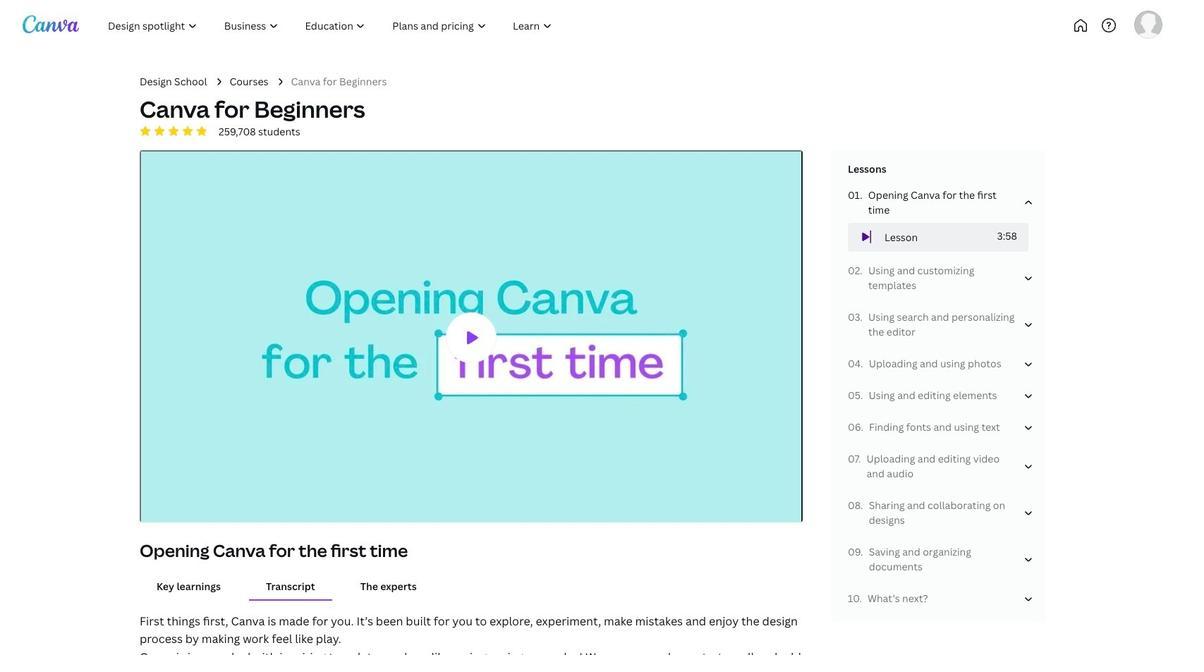Task type: describe. For each thing, give the bounding box(es) containing it.
1.1 opening canva for the first time v2 image
[[141, 151, 802, 525]]

top level navigation element
[[96, 11, 612, 40]]



Task type: vqa. For each thing, say whether or not it's contained in the screenshot.
"Blue Grey White Vintage Photo Collage Instagram Story" at the bottom left of the page
no



